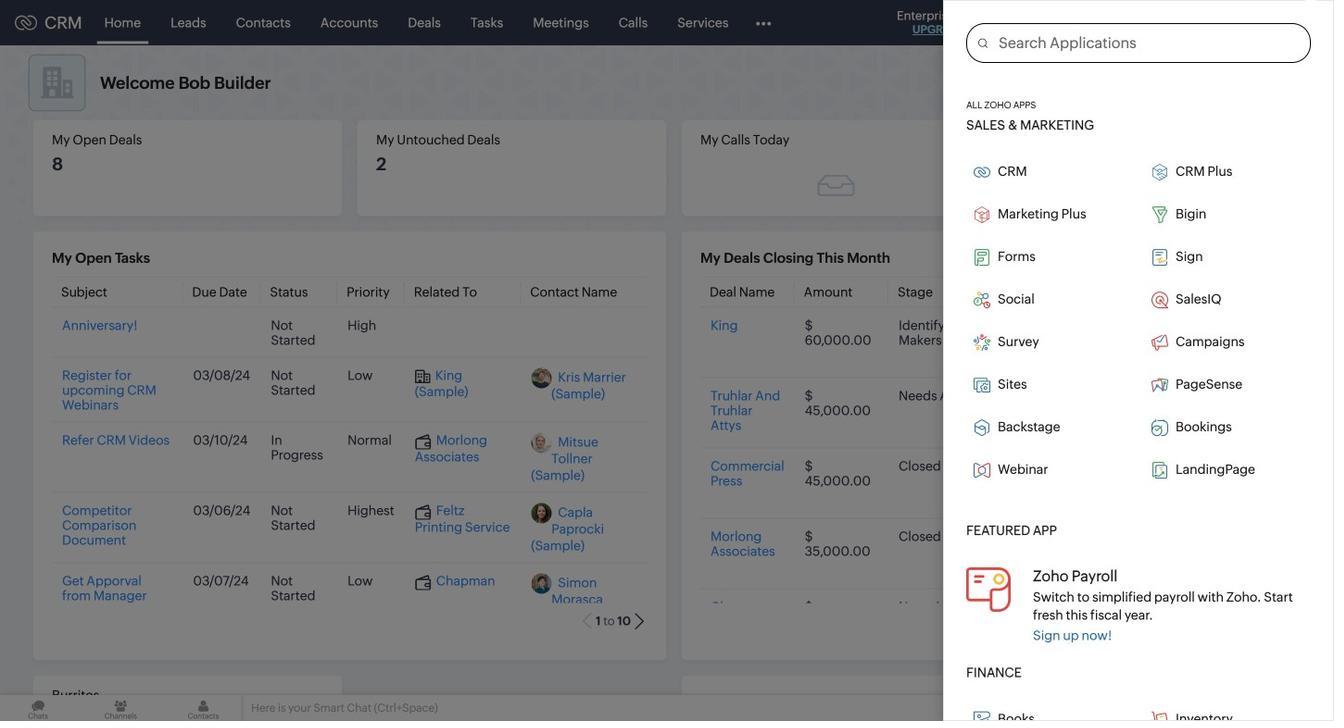 Task type: locate. For each thing, give the bounding box(es) containing it.
zoho payroll image
[[967, 568, 1011, 612]]

logo image
[[15, 15, 37, 30]]

contacts image
[[165, 696, 241, 722]]

channels image
[[83, 696, 159, 722]]

chats image
[[0, 696, 76, 722]]



Task type: describe. For each thing, give the bounding box(es) containing it.
profile image
[[1251, 8, 1281, 38]]

profile element
[[1240, 0, 1292, 45]]

calendar image
[[1138, 15, 1154, 30]]

Search Applications text field
[[988, 24, 1310, 62]]



Task type: vqa. For each thing, say whether or not it's contained in the screenshot.
Channels image
yes



